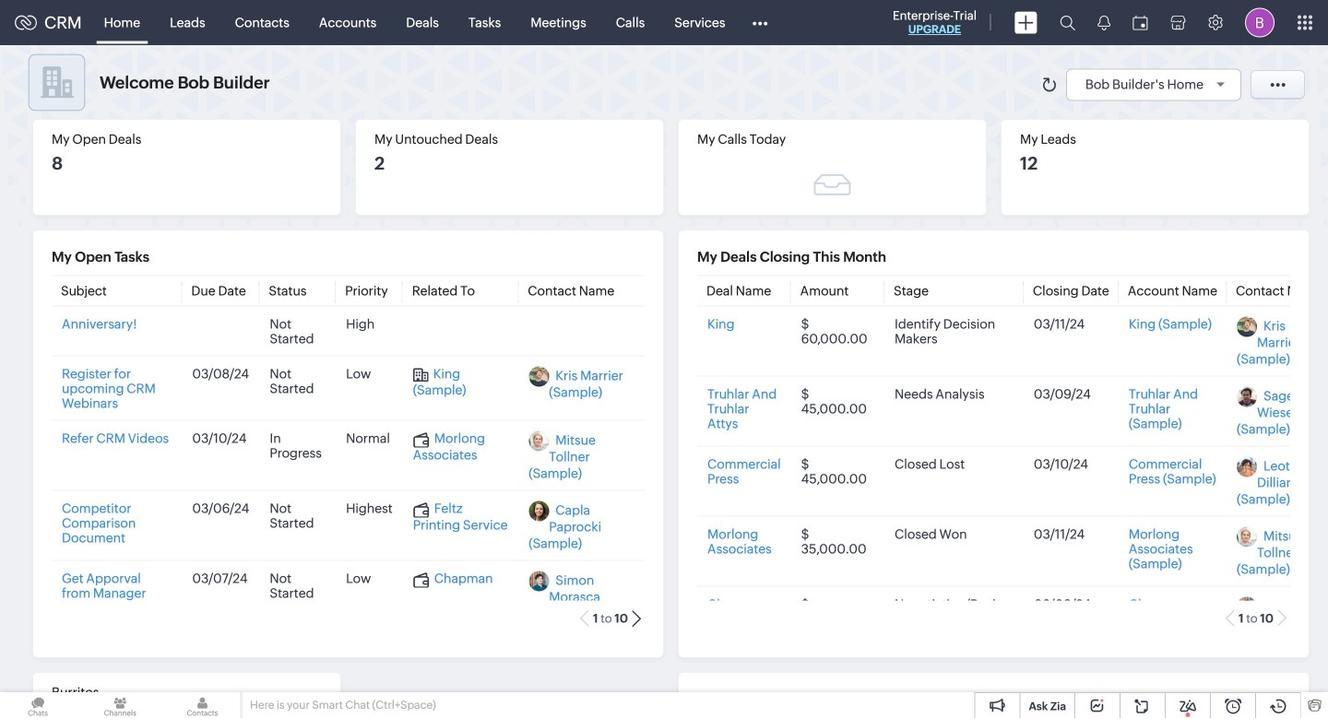 Task type: describe. For each thing, give the bounding box(es) containing it.
calendar image
[[1133, 15, 1149, 30]]

signals image
[[1098, 15, 1111, 30]]

signals element
[[1087, 0, 1122, 45]]

chats image
[[0, 693, 76, 719]]

Other Modules field
[[740, 8, 780, 37]]

create menu image
[[1015, 12, 1038, 34]]

search image
[[1060, 15, 1076, 30]]

logo image
[[15, 15, 37, 30]]

create menu element
[[1004, 0, 1049, 45]]



Task type: vqa. For each thing, say whether or not it's contained in the screenshot.
2
no



Task type: locate. For each thing, give the bounding box(es) containing it.
profile element
[[1234, 0, 1286, 45]]

channels image
[[82, 693, 158, 719]]

contacts image
[[165, 693, 240, 719]]

search element
[[1049, 0, 1087, 45]]

profile image
[[1245, 8, 1275, 37]]



